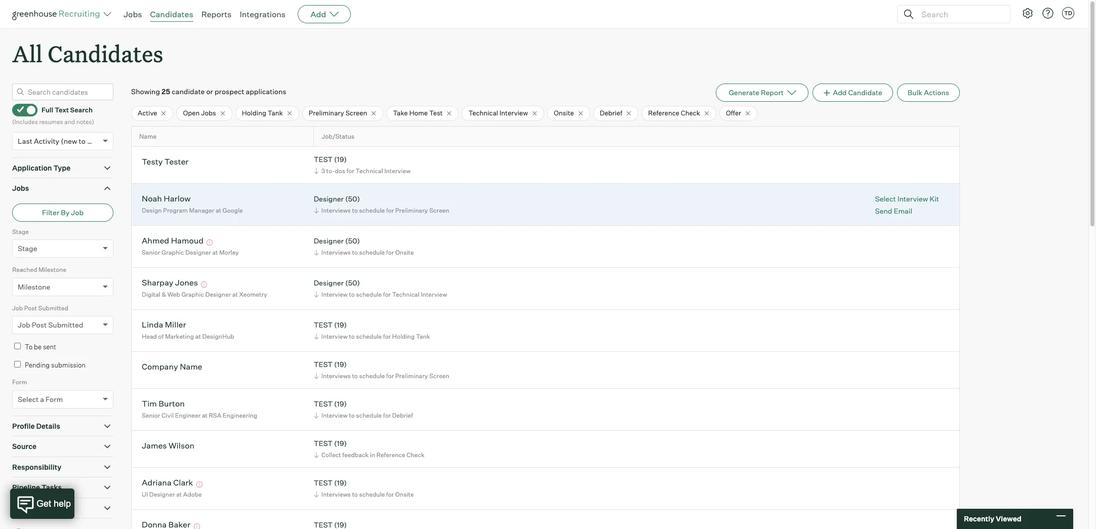 Task type: describe. For each thing, give the bounding box(es) containing it.
1 horizontal spatial reference
[[648, 109, 679, 117]]

holding tank
[[242, 109, 283, 117]]

Search text field
[[919, 7, 1001, 22]]

activity
[[34, 137, 59, 145]]

test (19) interview to schedule for holding tank
[[314, 321, 430, 340]]

ui designer at adobe
[[142, 491, 202, 498]]

test for test (19) interviews to schedule for onsite
[[314, 479, 333, 487]]

for for test (19) interviews to schedule for preliminary screen
[[386, 372, 394, 380]]

to for last activity (new to old)
[[79, 137, 86, 145]]

civil
[[162, 412, 174, 419]]

add candidate link
[[813, 84, 893, 102]]

2 horizontal spatial jobs
[[201, 109, 216, 117]]

preliminary for (19)
[[395, 372, 428, 380]]

1 vertical spatial candidates
[[48, 38, 163, 68]]

company name link
[[142, 362, 202, 373]]

add for add
[[310, 9, 326, 19]]

test (19) 3 to-dos for technical interview
[[314, 155, 411, 175]]

0 vertical spatial onsite
[[554, 109, 574, 117]]

Pending submission checkbox
[[14, 361, 21, 367]]

sharpay jones has been in technical interview for more than 14 days image
[[200, 282, 209, 288]]

test for test (19) interviews to schedule for preliminary screen
[[314, 360, 333, 369]]

1 vertical spatial job
[[12, 304, 23, 312]]

harlow
[[164, 194, 191, 204]]

adriana clark link
[[142, 478, 193, 489]]

pipeline
[[12, 483, 40, 492]]

take
[[393, 109, 408, 117]]

1 vertical spatial form
[[46, 395, 63, 403]]

test for test (19) 3 to-dos for technical interview
[[314, 155, 333, 164]]

notes)
[[76, 118, 94, 126]]

td
[[1064, 10, 1072, 17]]

feedback
[[342, 451, 369, 459]]

onsite for ahmed hamoud
[[395, 249, 414, 256]]

interviews to schedule for onsite link for ahmed hamoud
[[312, 248, 416, 257]]

test
[[429, 109, 443, 117]]

application
[[12, 163, 52, 172]]

adobe
[[183, 491, 202, 498]]

interview inside test (19) interview to schedule for holding tank
[[321, 333, 348, 340]]

to for designer (50) interview to schedule for technical interview
[[349, 291, 355, 298]]

debrief inside test (19) interview to schedule for debrief
[[392, 412, 413, 419]]

ui
[[142, 491, 148, 498]]

schedule for test (19) interview to schedule for debrief
[[356, 412, 382, 419]]

all candidates
[[12, 38, 163, 68]]

1 horizontal spatial check
[[681, 109, 700, 117]]

interview inside test (19) interview to schedule for debrief
[[321, 412, 348, 419]]

active
[[138, 109, 157, 117]]

(19) for test (19) interview to schedule for debrief
[[334, 400, 347, 408]]

(19) for test (19) interviews to schedule for preliminary screen
[[334, 360, 347, 369]]

for for test (19) interviews to schedule for onsite
[[386, 491, 394, 498]]

3 to-dos for technical interview link
[[312, 166, 413, 176]]

test for test (19) interview to schedule for debrief
[[314, 400, 333, 408]]

clark
[[173, 478, 193, 488]]

(50) for sharpay jones
[[345, 279, 360, 287]]

0 vertical spatial tank
[[268, 109, 283, 117]]

james wilson
[[142, 441, 194, 451]]

actions
[[924, 88, 949, 97]]

0 vertical spatial stage
[[12, 228, 29, 235]]

(includes
[[12, 118, 38, 126]]

holding inside test (19) interview to schedule for holding tank
[[392, 333, 415, 340]]

1 vertical spatial name
[[180, 362, 202, 372]]

resumes
[[39, 118, 63, 126]]

designer inside designer (50) interviews to schedule for onsite
[[314, 237, 344, 245]]

head
[[142, 333, 157, 340]]

0 vertical spatial holding
[[242, 109, 266, 117]]

all
[[12, 38, 42, 68]]

by
[[61, 208, 70, 217]]

select a form
[[18, 395, 63, 403]]

1 vertical spatial stage
[[18, 244, 37, 253]]

take home test
[[393, 109, 443, 117]]

0 vertical spatial milestone
[[38, 266, 66, 273]]

1 horizontal spatial debrief
[[600, 109, 622, 117]]

schedule for test (19) interviews to schedule for preliminary screen
[[359, 372, 385, 380]]

preliminary screen
[[309, 109, 367, 117]]

test (19) collect feedback in reference check
[[314, 439, 424, 459]]

designer inside designer (50) interviews to schedule for preliminary screen
[[314, 195, 344, 203]]

profile
[[12, 422, 35, 430]]

a
[[40, 395, 44, 403]]

3
[[321, 167, 325, 175]]

jobs link
[[124, 9, 142, 19]]

education
[[12, 504, 47, 512]]

last
[[18, 137, 32, 145]]

ahmed hamoud has been in onsite for more than 21 days image
[[205, 240, 214, 246]]

viewed
[[996, 514, 1021, 523]]

integrations
[[240, 9, 286, 19]]

senior inside tim burton senior civil engineer at rsa engineering
[[142, 412, 160, 419]]

burton
[[159, 399, 185, 409]]

jones
[[175, 278, 198, 288]]

designer inside designer (50) interview to schedule for technical interview
[[314, 279, 344, 287]]

marketing
[[165, 333, 194, 340]]

reached milestone
[[12, 266, 66, 273]]

testy tester
[[142, 157, 189, 167]]

designer (50) interviews to schedule for preliminary screen
[[314, 195, 449, 214]]

search
[[70, 106, 93, 114]]

at down clark on the left of page
[[176, 491, 182, 498]]

or
[[206, 87, 213, 96]]

details
[[36, 422, 60, 430]]

designer (50) interviews to schedule for onsite
[[314, 237, 414, 256]]

schedule for designer (50) interviews to schedule for onsite
[[359, 249, 385, 256]]

morley
[[219, 249, 239, 256]]

dos
[[335, 167, 345, 175]]

pending
[[25, 361, 50, 369]]

to for designer (50) interviews to schedule for onsite
[[352, 249, 358, 256]]

(19) for test (19) 3 to-dos for technical interview
[[334, 155, 347, 164]]

0 vertical spatial graphic
[[162, 249, 184, 256]]

report
[[761, 88, 784, 97]]

test (19) interviews to schedule for onsite
[[314, 479, 414, 498]]

form element
[[12, 377, 113, 415]]

to-
[[326, 167, 335, 175]]

tim burton link
[[142, 399, 185, 410]]

miller
[[165, 320, 186, 330]]

interviews for designer (50) interviews to schedule for preliminary screen
[[321, 207, 351, 214]]

candidate reports are now available! apply filters and select "view in app" element
[[716, 84, 808, 102]]

interview to schedule for technical interview link
[[312, 290, 450, 299]]

showing 25 candidate or prospect applications
[[131, 87, 286, 96]]

0 vertical spatial candidates
[[150, 9, 193, 19]]

2 vertical spatial job
[[18, 321, 30, 329]]

interview inside the test (19) 3 to-dos for technical interview
[[384, 167, 411, 175]]

schedule for designer (50) interviews to schedule for preliminary screen
[[359, 207, 385, 214]]

0 vertical spatial job post submitted
[[12, 304, 68, 312]]

of
[[158, 333, 164, 340]]

0 vertical spatial post
[[24, 304, 37, 312]]

0 vertical spatial jobs
[[124, 9, 142, 19]]

greenhouse recruiting image
[[12, 8, 103, 20]]

responsibility
[[12, 463, 61, 471]]

schedule for test (19) interview to schedule for holding tank
[[356, 333, 382, 340]]

configure image
[[1022, 7, 1034, 19]]

to for test (19) interviews to schedule for onsite
[[352, 491, 358, 498]]

design
[[142, 207, 162, 214]]

testy
[[142, 157, 163, 167]]

&
[[162, 291, 166, 298]]

generate report button
[[716, 84, 808, 102]]

noah harlow design program manager at google
[[142, 194, 243, 214]]

reports
[[201, 9, 232, 19]]

ahmed hamoud
[[142, 236, 204, 246]]

james wilson link
[[142, 441, 194, 452]]

for for designer (50) interviews to schedule for onsite
[[386, 249, 394, 256]]

collect
[[321, 451, 341, 459]]

test (19) interviews to schedule for preliminary screen
[[314, 360, 449, 380]]

0 vertical spatial submitted
[[38, 304, 68, 312]]

To be sent checkbox
[[14, 343, 21, 349]]

reports link
[[201, 9, 232, 19]]

(50) inside designer (50) interviews to schedule for preliminary screen
[[345, 195, 360, 203]]

2 horizontal spatial technical
[[469, 109, 498, 117]]

old)
[[87, 137, 100, 145]]



Task type: locate. For each thing, give the bounding box(es) containing it.
to left old)
[[79, 137, 86, 145]]

at inside noah harlow design program manager at google
[[216, 207, 221, 214]]

sharpay
[[142, 278, 173, 288]]

check right in
[[407, 451, 424, 459]]

1 vertical spatial check
[[407, 451, 424, 459]]

bulk
[[908, 88, 922, 97]]

2 interviews to schedule for preliminary screen link from the top
[[312, 371, 452, 381]]

interviews to schedule for onsite link for adriana clark
[[312, 490, 416, 499]]

google
[[223, 207, 243, 214]]

holding
[[242, 109, 266, 117], [392, 333, 415, 340]]

(19) inside test (19) interviews to schedule for onsite
[[334, 479, 347, 487]]

integrations link
[[240, 9, 286, 19]]

at for miller
[[195, 333, 201, 340]]

0 vertical spatial technical
[[469, 109, 498, 117]]

schedule up the test (19) collect feedback in reference check
[[356, 412, 382, 419]]

1 horizontal spatial name
[[180, 362, 202, 372]]

reached
[[12, 266, 37, 273]]

for inside designer (50) interview to schedule for technical interview
[[383, 291, 391, 298]]

sharpay jones link
[[142, 278, 198, 289]]

sent
[[43, 343, 56, 351]]

to be sent
[[25, 343, 56, 351]]

(19) for test (19) collect feedback in reference check
[[334, 439, 347, 448]]

interviews for test (19) interviews to schedule for onsite
[[321, 491, 351, 498]]

schedule inside test (19) interview to schedule for holding tank
[[356, 333, 382, 340]]

stage element
[[12, 227, 113, 265]]

jobs right open
[[201, 109, 216, 117]]

pending submission
[[25, 361, 86, 369]]

at inside linda miller head of marketing at designhub
[[195, 333, 201, 340]]

4 interviews from the top
[[321, 491, 351, 498]]

form right a
[[46, 395, 63, 403]]

to for test (19) interview to schedule for debrief
[[349, 412, 355, 419]]

0 vertical spatial preliminary
[[309, 109, 344, 117]]

schedule inside designer (50) interviews to schedule for preliminary screen
[[359, 207, 385, 214]]

(19) inside test (19) interview to schedule for holding tank
[[334, 321, 347, 329]]

jobs
[[124, 9, 142, 19], [201, 109, 216, 117], [12, 184, 29, 192]]

collect feedback in reference check link
[[312, 450, 427, 460]]

to for test (19) interviews to schedule for preliminary screen
[[352, 372, 358, 380]]

1 horizontal spatial form
[[46, 395, 63, 403]]

1 vertical spatial graphic
[[182, 291, 204, 298]]

for for designer (50) interviews to schedule for preliminary screen
[[386, 207, 394, 214]]

job post submitted
[[12, 304, 68, 312], [18, 321, 83, 329]]

technical inside the test (19) 3 to-dos for technical interview
[[356, 167, 383, 175]]

1 test from the top
[[314, 155, 333, 164]]

1 horizontal spatial tank
[[416, 333, 430, 340]]

interviews inside designer (50) interviews to schedule for preliminary screen
[[321, 207, 351, 214]]

1 vertical spatial interviews to schedule for onsite link
[[312, 490, 416, 499]]

2 vertical spatial screen
[[429, 372, 449, 380]]

wilson
[[169, 441, 194, 451]]

test inside the test (19) collect feedback in reference check
[[314, 439, 333, 448]]

onsite inside designer (50) interviews to schedule for onsite
[[395, 249, 414, 256]]

technical interview
[[469, 109, 528, 117]]

to up test (19) interview to schedule for debrief
[[352, 372, 358, 380]]

interview to schedule for debrief link
[[312, 411, 416, 420]]

(19) inside the test (19) 3 to-dos for technical interview
[[334, 155, 347, 164]]

interviews to schedule for onsite link up designer (50) interview to schedule for technical interview
[[312, 248, 416, 257]]

be
[[34, 343, 42, 351]]

check inside the test (19) collect feedback in reference check
[[407, 451, 424, 459]]

screen
[[345, 109, 367, 117], [429, 207, 449, 214], [429, 372, 449, 380]]

technical right "dos"
[[356, 167, 383, 175]]

0 horizontal spatial check
[[407, 451, 424, 459]]

5 test from the top
[[314, 439, 333, 448]]

interviews to schedule for preliminary screen link
[[312, 206, 452, 215], [312, 371, 452, 381]]

at for burton
[[202, 412, 208, 419]]

test inside the test (19) 3 to-dos for technical interview
[[314, 155, 333, 164]]

to up the test (19) collect feedback in reference check
[[349, 412, 355, 419]]

4 (19) from the top
[[334, 400, 347, 408]]

noah
[[142, 194, 162, 204]]

(19) up collect
[[334, 439, 347, 448]]

schedule up designer (50) interviews to schedule for onsite
[[359, 207, 385, 214]]

graphic down jones
[[182, 291, 204, 298]]

web
[[167, 291, 180, 298]]

1 vertical spatial preliminary
[[395, 207, 428, 214]]

senior graphic designer at morley
[[142, 249, 239, 256]]

rsa
[[209, 412, 221, 419]]

screen for (19)
[[429, 372, 449, 380]]

at left rsa
[[202, 412, 208, 419]]

filter
[[42, 208, 59, 217]]

to inside test (19) interview to schedule for debrief
[[349, 412, 355, 419]]

0 horizontal spatial reference
[[376, 451, 405, 459]]

add inside "popup button"
[[310, 9, 326, 19]]

for inside designer (50) interviews to schedule for onsite
[[386, 249, 394, 256]]

at left xeometry
[[232, 291, 238, 298]]

adriana clark has been in onsite for more than 21 days image
[[195, 482, 204, 488]]

0 horizontal spatial holding
[[242, 109, 266, 117]]

1 vertical spatial interviews to schedule for preliminary screen link
[[312, 371, 452, 381]]

0 horizontal spatial add
[[310, 9, 326, 19]]

2 vertical spatial jobs
[[12, 184, 29, 192]]

(19) up interview to schedule for debrief link at bottom
[[334, 400, 347, 408]]

jobs down application
[[12, 184, 29, 192]]

for inside test (19) interview to schedule for debrief
[[383, 412, 391, 419]]

(50) inside designer (50) interview to schedule for technical interview
[[345, 279, 360, 287]]

at down ahmed hamoud has been in onsite for more than 21 days icon on the left top of page
[[212, 249, 218, 256]]

1 vertical spatial jobs
[[201, 109, 216, 117]]

schedule inside designer (50) interviews to schedule for onsite
[[359, 249, 385, 256]]

at for &
[[232, 291, 238, 298]]

preliminary for (50)
[[395, 207, 428, 214]]

tank inside test (19) interview to schedule for holding tank
[[416, 333, 430, 340]]

text
[[55, 106, 69, 114]]

1 vertical spatial holding
[[392, 333, 415, 340]]

0 horizontal spatial technical
[[356, 167, 383, 175]]

onsite inside test (19) interviews to schedule for onsite
[[395, 491, 414, 498]]

(50) down designer (50) interviews to schedule for preliminary screen
[[345, 237, 360, 245]]

test inside test (19) interview to schedule for debrief
[[314, 400, 333, 408]]

interviews to schedule for preliminary screen link up designer (50) interviews to schedule for onsite
[[312, 206, 452, 215]]

technical inside designer (50) interview to schedule for technical interview
[[392, 291, 420, 298]]

manager
[[189, 207, 214, 214]]

company
[[142, 362, 178, 372]]

filter by job
[[42, 208, 84, 217]]

filter by job button
[[12, 203, 113, 222]]

td button
[[1060, 5, 1076, 21]]

tim
[[142, 399, 157, 409]]

2 (19) from the top
[[334, 321, 347, 329]]

0 vertical spatial debrief
[[600, 109, 622, 117]]

1 vertical spatial technical
[[356, 167, 383, 175]]

application type
[[12, 163, 70, 172]]

0 horizontal spatial form
[[12, 378, 27, 386]]

offer
[[726, 109, 741, 117]]

schedule inside designer (50) interview to schedule for technical interview
[[356, 291, 382, 298]]

at
[[216, 207, 221, 214], [212, 249, 218, 256], [232, 291, 238, 298], [195, 333, 201, 340], [202, 412, 208, 419], [176, 491, 182, 498]]

for up test (19) interview to schedule for debrief
[[386, 372, 394, 380]]

noah harlow link
[[142, 194, 191, 205]]

to up designer (50) interviews to schedule for onsite
[[352, 207, 358, 214]]

(50) up interview to schedule for technical interview link
[[345, 279, 360, 287]]

add candidate
[[833, 88, 882, 97]]

(50) for ahmed hamoud
[[345, 237, 360, 245]]

linda miller head of marketing at designhub
[[142, 320, 234, 340]]

post down reached
[[24, 304, 37, 312]]

form
[[12, 378, 27, 386], [46, 395, 63, 403]]

to up test (19) interviews to schedule for preliminary screen
[[349, 333, 355, 340]]

2 vertical spatial preliminary
[[395, 372, 428, 380]]

0 vertical spatial senior
[[142, 249, 160, 256]]

1 vertical spatial milestone
[[18, 282, 50, 291]]

interviews inside test (19) interviews to schedule for onsite
[[321, 491, 351, 498]]

schedule inside test (19) interview to schedule for debrief
[[356, 412, 382, 419]]

interviews inside test (19) interviews to schedule for preliminary screen
[[321, 372, 351, 380]]

3 test from the top
[[314, 360, 333, 369]]

reference inside the test (19) collect feedback in reference check
[[376, 451, 405, 459]]

candidate
[[848, 88, 882, 97]]

1 vertical spatial debrief
[[392, 412, 413, 419]]

td button
[[1062, 7, 1074, 19]]

for for test (19) interview to schedule for debrief
[[383, 412, 391, 419]]

to up designer (50) interview to schedule for technical interview
[[352, 249, 358, 256]]

jobs left candidates link
[[124, 9, 142, 19]]

0 vertical spatial reference
[[648, 109, 679, 117]]

0 vertical spatial form
[[12, 378, 27, 386]]

test inside test (19) interviews to schedule for preliminary screen
[[314, 360, 333, 369]]

screen inside designer (50) interviews to schedule for preliminary screen
[[429, 207, 449, 214]]

job post submitted up sent
[[18, 321, 83, 329]]

donna baker has been in technical interview for more than 14 days image
[[192, 524, 201, 529]]

interviews to schedule for preliminary screen link up test (19) interview to schedule for debrief
[[312, 371, 452, 381]]

to inside designer (50) interviews to schedule for onsite
[[352, 249, 358, 256]]

to inside test (19) interviews to schedule for preliminary screen
[[352, 372, 358, 380]]

1 vertical spatial screen
[[429, 207, 449, 214]]

select
[[18, 395, 39, 403]]

to inside test (19) interview to schedule for holding tank
[[349, 333, 355, 340]]

add for add candidate
[[833, 88, 847, 97]]

tim burton senior civil engineer at rsa engineering
[[142, 399, 257, 419]]

1 vertical spatial onsite
[[395, 249, 414, 256]]

1 (19) from the top
[[334, 155, 347, 164]]

form down pending submission checkbox
[[12, 378, 27, 386]]

for down the 'collect feedback in reference check' link at the bottom left of the page
[[386, 491, 394, 498]]

0 vertical spatial (50)
[[345, 195, 360, 203]]

for right "dos"
[[347, 167, 354, 175]]

0 horizontal spatial jobs
[[12, 184, 29, 192]]

1 (50) from the top
[[345, 195, 360, 203]]

name right company
[[180, 362, 202, 372]]

tasks
[[42, 483, 62, 492]]

checkmark image
[[17, 106, 24, 113]]

Search candidates field
[[12, 84, 113, 100]]

(19) for test (19) interview to schedule for holding tank
[[334, 321, 347, 329]]

2 vertical spatial (50)
[[345, 279, 360, 287]]

schedule up test (19) interviews to schedule for preliminary screen
[[356, 333, 382, 340]]

name down active
[[139, 133, 157, 140]]

candidate
[[172, 87, 205, 96]]

for inside designer (50) interviews to schedule for preliminary screen
[[386, 207, 394, 214]]

to for test (19) interview to schedule for holding tank
[[349, 333, 355, 340]]

interviews to schedule for preliminary screen link for designer (50)
[[312, 206, 452, 215]]

1 horizontal spatial technical
[[392, 291, 420, 298]]

generate
[[729, 88, 759, 97]]

technical for (50)
[[392, 291, 420, 298]]

for inside the test (19) 3 to-dos for technical interview
[[347, 167, 354, 175]]

at left google
[[216, 207, 221, 214]]

4 test from the top
[[314, 400, 333, 408]]

3 (19) from the top
[[334, 360, 347, 369]]

1 vertical spatial job post submitted
[[18, 321, 83, 329]]

candidates down 'jobs' link
[[48, 38, 163, 68]]

senior
[[142, 249, 160, 256], [142, 412, 160, 419]]

3 (50) from the top
[[345, 279, 360, 287]]

applications
[[246, 87, 286, 96]]

for inside test (19) interviews to schedule for onsite
[[386, 491, 394, 498]]

interviews to schedule for preliminary screen link for test (19)
[[312, 371, 452, 381]]

check left offer
[[681, 109, 700, 117]]

2 interviews from the top
[[321, 249, 351, 256]]

0 horizontal spatial tank
[[268, 109, 283, 117]]

for inside test (19) interview to schedule for holding tank
[[383, 333, 391, 340]]

adriana
[[142, 478, 172, 488]]

interviews inside designer (50) interviews to schedule for onsite
[[321, 249, 351, 256]]

1 vertical spatial add
[[833, 88, 847, 97]]

0 vertical spatial name
[[139, 133, 157, 140]]

1 interviews from the top
[[321, 207, 351, 214]]

2 senior from the top
[[142, 412, 160, 419]]

2 vertical spatial onsite
[[395, 491, 414, 498]]

to inside test (19) interviews to schedule for onsite
[[352, 491, 358, 498]]

1 interviews to schedule for onsite link from the top
[[312, 248, 416, 257]]

schedule for test (19) interviews to schedule for onsite
[[359, 491, 385, 498]]

for for designer (50) interview to schedule for technical interview
[[383, 291, 391, 298]]

(19) inside test (19) interviews to schedule for preliminary screen
[[334, 360, 347, 369]]

prospect
[[215, 87, 244, 96]]

showing
[[131, 87, 160, 96]]

holding up test (19) interviews to schedule for preliminary screen
[[392, 333, 415, 340]]

submitted
[[38, 304, 68, 312], [48, 321, 83, 329]]

to inside designer (50) interview to schedule for technical interview
[[349, 291, 355, 298]]

2 interviews to schedule for onsite link from the top
[[312, 490, 416, 499]]

senior down ahmed
[[142, 249, 160, 256]]

(19) up "dos"
[[334, 155, 347, 164]]

job post submitted down reached milestone element
[[12, 304, 68, 312]]

(19)
[[334, 155, 347, 164], [334, 321, 347, 329], [334, 360, 347, 369], [334, 400, 347, 408], [334, 439, 347, 448], [334, 479, 347, 487]]

interviews to schedule for onsite link down the 'collect feedback in reference check' link at the bottom left of the page
[[312, 490, 416, 499]]

reached milestone element
[[12, 265, 113, 303]]

for up test (19) interviews to schedule for preliminary screen
[[383, 333, 391, 340]]

submitted up sent
[[48, 321, 83, 329]]

technical for (19)
[[356, 167, 383, 175]]

1 vertical spatial submitted
[[48, 321, 83, 329]]

milestone
[[38, 266, 66, 273], [18, 282, 50, 291]]

submission
[[51, 361, 86, 369]]

test inside test (19) interviews to schedule for onsite
[[314, 479, 333, 487]]

(50) down 3 to-dos for technical interview link
[[345, 195, 360, 203]]

profile details
[[12, 422, 60, 430]]

1 horizontal spatial add
[[833, 88, 847, 97]]

senior down tim in the left of the page
[[142, 412, 160, 419]]

for up the test (19) collect feedback in reference check
[[383, 412, 391, 419]]

post
[[24, 304, 37, 312], [32, 321, 47, 329]]

0 vertical spatial job
[[71, 208, 84, 217]]

at for harlow
[[216, 207, 221, 214]]

at right marketing
[[195, 333, 201, 340]]

1 senior from the top
[[142, 249, 160, 256]]

interview to schedule for holding tank link
[[312, 332, 433, 341]]

0 vertical spatial screen
[[345, 109, 367, 117]]

james
[[142, 441, 167, 451]]

3 interviews from the top
[[321, 372, 351, 380]]

1 horizontal spatial holding
[[392, 333, 415, 340]]

type
[[53, 163, 70, 172]]

0 horizontal spatial debrief
[[392, 412, 413, 419]]

milestone down the reached milestone
[[18, 282, 50, 291]]

linda miller link
[[142, 320, 186, 331]]

submitted down reached milestone element
[[38, 304, 68, 312]]

screen for (50)
[[429, 207, 449, 214]]

0 vertical spatial check
[[681, 109, 700, 117]]

1 interviews to schedule for preliminary screen link from the top
[[312, 206, 452, 215]]

to down the feedback
[[352, 491, 358, 498]]

(50) inside designer (50) interviews to schedule for onsite
[[345, 237, 360, 245]]

schedule inside test (19) interviews to schedule for onsite
[[359, 491, 385, 498]]

job
[[71, 208, 84, 217], [12, 304, 23, 312], [18, 321, 30, 329]]

for for test (19) 3 to-dos for technical interview
[[347, 167, 354, 175]]

schedule inside test (19) interviews to schedule for preliminary screen
[[359, 372, 385, 380]]

last activity (new to old) option
[[18, 137, 100, 145]]

to inside designer (50) interviews to schedule for preliminary screen
[[352, 207, 358, 214]]

test inside test (19) interview to schedule for holding tank
[[314, 321, 333, 329]]

1 vertical spatial post
[[32, 321, 47, 329]]

onsite for adriana clark
[[395, 491, 414, 498]]

1 vertical spatial reference
[[376, 451, 405, 459]]

schedule up test (19) interview to schedule for debrief
[[359, 372, 385, 380]]

6 (19) from the top
[[334, 479, 347, 487]]

graphic down ahmed hamoud link
[[162, 249, 184, 256]]

holding down 'applications'
[[242, 109, 266, 117]]

(19) down interview to schedule for holding tank link
[[334, 360, 347, 369]]

debrief
[[600, 109, 622, 117], [392, 412, 413, 419]]

0 horizontal spatial name
[[139, 133, 157, 140]]

interviews for designer (50) interviews to schedule for onsite
[[321, 249, 351, 256]]

sharpay jones
[[142, 278, 198, 288]]

technical up test (19) interview to schedule for holding tank
[[392, 291, 420, 298]]

6 test from the top
[[314, 479, 333, 487]]

job post submitted element
[[12, 303, 113, 341]]

preliminary inside designer (50) interviews to schedule for preliminary screen
[[395, 207, 428, 214]]

for up test (19) interview to schedule for holding tank
[[383, 291, 391, 298]]

designer (50) interview to schedule for technical interview
[[314, 279, 447, 298]]

for for test (19) interview to schedule for holding tank
[[383, 333, 391, 340]]

2 test from the top
[[314, 321, 333, 329]]

schedule for designer (50) interview to schedule for technical interview
[[356, 291, 382, 298]]

(19) up interview to schedule for holding tank link
[[334, 321, 347, 329]]

test for test (19) interview to schedule for holding tank
[[314, 321, 333, 329]]

0 vertical spatial add
[[310, 9, 326, 19]]

1 horizontal spatial jobs
[[124, 9, 142, 19]]

for up designer (50) interview to schedule for technical interview
[[386, 249, 394, 256]]

milestone down stage element
[[38, 266, 66, 273]]

to up test (19) interview to schedule for holding tank
[[349, 291, 355, 298]]

schedule up test (19) interview to schedule for holding tank
[[356, 291, 382, 298]]

1 vertical spatial tank
[[416, 333, 430, 340]]

2 vertical spatial technical
[[392, 291, 420, 298]]

check
[[681, 109, 700, 117], [407, 451, 424, 459]]

digital & web graphic designer at xeometry
[[142, 291, 267, 298]]

interviews for test (19) interviews to schedule for preliminary screen
[[321, 372, 351, 380]]

recently
[[964, 514, 994, 523]]

2 (50) from the top
[[345, 237, 360, 245]]

1 vertical spatial (50)
[[345, 237, 360, 245]]

0 vertical spatial interviews to schedule for preliminary screen link
[[312, 206, 452, 215]]

job inside button
[[71, 208, 84, 217]]

schedule up designer (50) interview to schedule for technical interview
[[359, 249, 385, 256]]

company name
[[142, 362, 202, 372]]

screen inside test (19) interviews to schedule for preliminary screen
[[429, 372, 449, 380]]

preliminary inside test (19) interviews to schedule for preliminary screen
[[395, 372, 428, 380]]

designhub
[[202, 333, 234, 340]]

0 vertical spatial interviews to schedule for onsite link
[[312, 248, 416, 257]]

schedule down in
[[359, 491, 385, 498]]

5 (19) from the top
[[334, 439, 347, 448]]

for up designer (50) interviews to schedule for onsite
[[386, 207, 394, 214]]

at inside tim burton senior civil engineer at rsa engineering
[[202, 412, 208, 419]]

(19) inside the test (19) collect feedback in reference check
[[334, 439, 347, 448]]

candidates
[[150, 9, 193, 19], [48, 38, 163, 68]]

test for test (19) collect feedback in reference check
[[314, 439, 333, 448]]

candidates right 'jobs' link
[[150, 9, 193, 19]]

(19) down collect
[[334, 479, 347, 487]]

tester
[[164, 157, 189, 167]]

(19) inside test (19) interview to schedule for debrief
[[334, 400, 347, 408]]

technical right 'test'
[[469, 109, 498, 117]]

for
[[347, 167, 354, 175], [386, 207, 394, 214], [386, 249, 394, 256], [383, 291, 391, 298], [383, 333, 391, 340], [386, 372, 394, 380], [383, 412, 391, 419], [386, 491, 394, 498]]

to for designer (50) interviews to schedule for preliminary screen
[[352, 207, 358, 214]]

ahmed
[[142, 236, 169, 246]]

testy tester link
[[142, 157, 189, 168]]

1 vertical spatial senior
[[142, 412, 160, 419]]

(19) for test (19) interviews to schedule for onsite
[[334, 479, 347, 487]]

post up to be sent
[[32, 321, 47, 329]]

for inside test (19) interviews to schedule for preliminary screen
[[386, 372, 394, 380]]



Task type: vqa. For each thing, say whether or not it's contained in the screenshot.
Resume related to Forward
no



